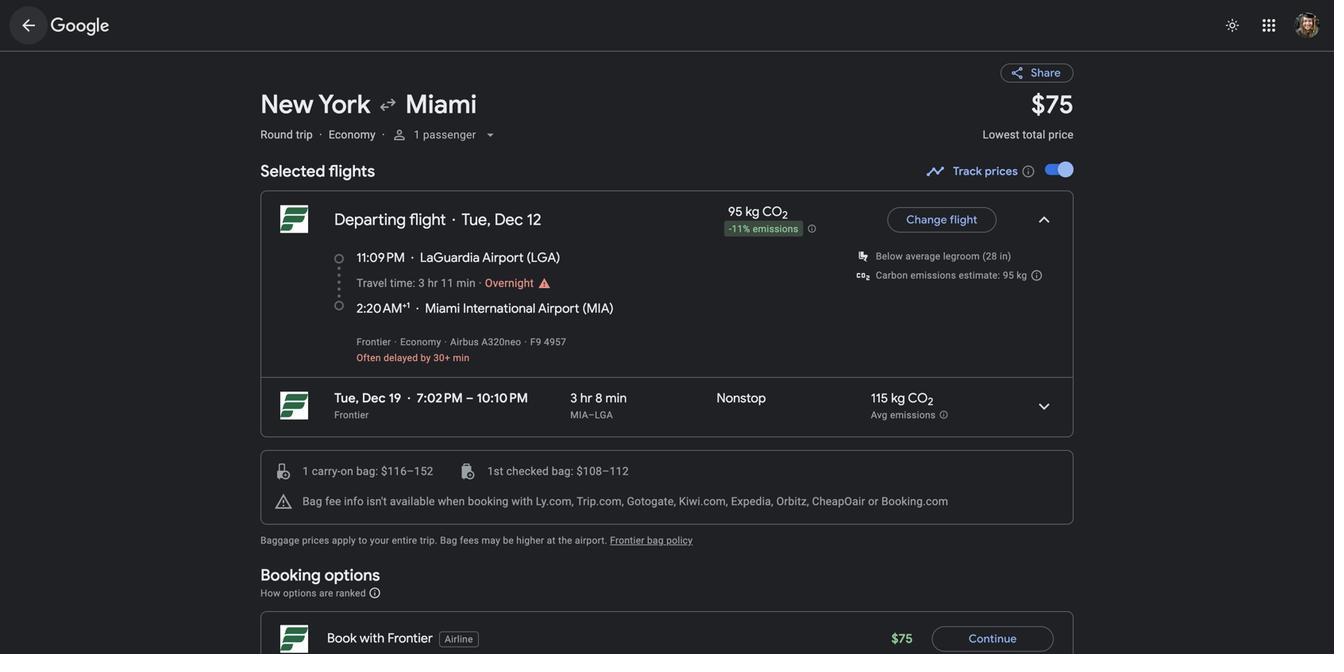 Task type: locate. For each thing, give the bounding box(es) containing it.
0 horizontal spatial bag:
[[356, 465, 378, 478]]

1 horizontal spatial airport
[[538, 301, 580, 317]]

1 vertical spatial  image
[[479, 277, 482, 290]]

– down total duration 3 hr 8 min. element
[[589, 410, 595, 421]]

2 vertical spatial min
[[606, 391, 627, 407]]

3
[[419, 277, 425, 290], [571, 391, 578, 407]]

carry-
[[312, 465, 341, 478]]

emissions down below average legroom (28 in)
[[911, 270, 957, 281]]

fees
[[460, 536, 479, 547]]

go back image
[[19, 16, 38, 35]]

0 horizontal spatial  image
[[382, 128, 385, 141]]

hr inside "3 hr 8 min mia – lga"
[[581, 391, 593, 407]]

kg up avg emissions
[[892, 391, 906, 407]]

dec left 19 on the bottom
[[362, 391, 386, 407]]

0 vertical spatial tue,
[[462, 210, 491, 230]]

2 up avg emissions
[[928, 396, 934, 409]]

11:09 pm
[[357, 250, 405, 266]]

1 horizontal spatial  image
[[445, 337, 447, 348]]

bag: inside first checked bag costs between 108 us dollars and 112 us dollars element
[[552, 465, 574, 478]]

1 vertical spatial prices
[[302, 536, 330, 547]]

1 vertical spatial 95
[[1003, 270, 1015, 281]]

0 horizontal spatial –
[[466, 391, 474, 407]]

115
[[871, 391, 888, 407]]

kg inside 115 kg co 2
[[892, 391, 906, 407]]

1 horizontal spatial with
[[512, 495, 533, 509]]

1 horizontal spatial 3
[[571, 391, 578, 407]]

95 up -
[[728, 204, 743, 220]]

min right 11
[[457, 277, 476, 290]]

travel time: 3 hr 11 min
[[357, 277, 476, 290]]

 image
[[319, 128, 322, 141], [479, 277, 482, 290], [445, 337, 447, 348]]

list inside "main content"
[[261, 191, 1073, 437]]

1 vertical spatial 2
[[928, 396, 934, 409]]

prices left apply
[[302, 536, 330, 547]]

a320neo
[[482, 337, 521, 348]]

2 for 115 kg co
[[928, 396, 934, 409]]

miami up 1 passenger
[[406, 89, 477, 121]]

 image right trip
[[319, 128, 322, 141]]

flight
[[409, 210, 446, 230], [950, 213, 978, 227]]

loading results progress bar
[[0, 51, 1335, 54]]

min down the airbus
[[453, 353, 470, 364]]

0 horizontal spatial economy
[[329, 128, 376, 141]]

1 horizontal spatial kg
[[892, 391, 906, 407]]

frontier left bag
[[610, 536, 645, 547]]

95 down in)
[[1003, 270, 1015, 281]]

options up ranked
[[325, 566, 380, 586]]

bag: inside 1 carry-on bag costs between 116 us dollars and 152 us dollars 'element'
[[356, 465, 378, 478]]

2:20 am +1
[[357, 301, 410, 317]]

with
[[512, 495, 533, 509], [360, 631, 385, 647]]

0 horizontal spatial airport
[[483, 250, 524, 266]]

0 vertical spatial economy
[[329, 128, 376, 141]]

1 inside 'element'
[[303, 465, 309, 478]]

0 vertical spatial 2
[[783, 209, 788, 222]]

0 vertical spatial co
[[763, 204, 783, 220]]

airport up the f9 4957
[[538, 301, 580, 317]]

Arrival time: 10:10 PM. text field
[[477, 391, 528, 407]]

+1
[[402, 301, 410, 311]]

-
[[729, 224, 732, 235]]

kg for 115 kg co
[[892, 391, 906, 407]]

0 horizontal spatial hr
[[428, 277, 438, 290]]

dec
[[495, 210, 523, 230], [362, 391, 386, 407]]

0 horizontal spatial 2
[[783, 209, 788, 222]]

economy up "by"
[[400, 337, 441, 348]]

1 inside popup button
[[414, 128, 420, 141]]

1 horizontal spatial tue,
[[462, 210, 491, 230]]

continue button
[[932, 621, 1054, 655]]

1 vertical spatial  image
[[453, 211, 455, 230]]

1 horizontal spatial dec
[[495, 210, 523, 230]]

frontier
[[357, 337, 391, 348], [334, 410, 369, 421], [610, 536, 645, 547], [388, 631, 433, 647]]

1 vertical spatial co
[[908, 391, 928, 407]]

1 vertical spatial hr
[[581, 391, 593, 407]]

0 vertical spatial  image
[[382, 128, 385, 141]]

0 vertical spatial with
[[512, 495, 533, 509]]

1 horizontal spatial 2
[[928, 396, 934, 409]]

7:02 pm
[[417, 391, 463, 407]]

tue, up laguardia airport (lga)
[[462, 210, 491, 230]]

co up avg emissions
[[908, 391, 928, 407]]

0 horizontal spatial flight
[[409, 210, 446, 230]]

1 vertical spatial emissions
[[911, 270, 957, 281]]

0 horizontal spatial with
[[360, 631, 385, 647]]

options down booking
[[283, 588, 317, 600]]

 image
[[382, 128, 385, 141], [453, 211, 455, 230]]

0 vertical spatial hr
[[428, 277, 438, 290]]

1 vertical spatial dec
[[362, 391, 386, 407]]

tue,
[[462, 210, 491, 230], [334, 391, 359, 407]]

1 horizontal spatial bag
[[440, 536, 457, 547]]

round
[[261, 128, 293, 141]]

prices left the learn more about tracked prices icon
[[985, 164, 1018, 179]]

 image left 1 passenger
[[382, 128, 385, 141]]

are
[[319, 588, 333, 600]]

1 left passenger
[[414, 128, 420, 141]]

bag: up ly.com,
[[552, 465, 574, 478]]

min inside "3 hr 8 min mia – lga"
[[606, 391, 627, 407]]

bag: right on
[[356, 465, 378, 478]]

2 for 95 kg co
[[783, 209, 788, 222]]

95 kg co 2
[[728, 204, 788, 222]]

how options are ranked
[[261, 588, 369, 600]]

booking.com
[[882, 495, 949, 509]]

change flight
[[907, 213, 978, 227]]

1 vertical spatial tue,
[[334, 391, 359, 407]]

1 vertical spatial airport
[[538, 301, 580, 317]]

fee
[[325, 495, 341, 509]]

0 vertical spatial 95
[[728, 204, 743, 220]]

 image up laguardia
[[453, 211, 455, 230]]

departing flight
[[334, 210, 446, 230]]

kg right the estimate: at the right
[[1017, 270, 1028, 281]]

0 vertical spatial dec
[[495, 210, 523, 230]]

flight inside button
[[950, 213, 978, 227]]

with right book
[[360, 631, 385, 647]]

 image down laguardia airport (lga)
[[479, 277, 482, 290]]

miami for miami
[[406, 89, 477, 121]]

1 bag: from the left
[[356, 465, 378, 478]]

0 horizontal spatial 1
[[303, 465, 309, 478]]

often
[[357, 353, 381, 364]]

hr left 8 in the bottom left of the page
[[581, 391, 593, 407]]

main content
[[261, 51, 1085, 655]]

estimate:
[[959, 270, 1001, 281]]

0 vertical spatial prices
[[985, 164, 1018, 179]]

co inside 115 kg co 2
[[908, 391, 928, 407]]

2 inside 115 kg co 2
[[928, 396, 934, 409]]

 image up 30+
[[445, 337, 447, 348]]

0 horizontal spatial options
[[283, 588, 317, 600]]

2 inside 95 kg co 2
[[783, 209, 788, 222]]

(28
[[983, 251, 998, 262]]

kg up -11% emissions
[[746, 204, 760, 220]]

$75
[[1032, 89, 1074, 121], [892, 631, 913, 648]]

11
[[441, 277, 454, 290]]

3 up the 'mia'
[[571, 391, 578, 407]]

1 horizontal spatial options
[[325, 566, 380, 586]]

0 horizontal spatial dec
[[362, 391, 386, 407]]

2 up -11% emissions
[[783, 209, 788, 222]]

0 horizontal spatial tue,
[[334, 391, 359, 407]]

emissions down 95 kg co 2
[[753, 224, 799, 235]]

flight up legroom
[[950, 213, 978, 227]]

apply
[[332, 536, 356, 547]]

with down checked
[[512, 495, 533, 509]]

learn more about booking options image
[[369, 587, 381, 600]]

miami inside list
[[425, 301, 460, 317]]

selected
[[261, 161, 325, 182]]

3 right time:
[[419, 277, 425, 290]]

airport
[[483, 250, 524, 266], [538, 301, 580, 317]]

baggage
[[261, 536, 300, 547]]

1 horizontal spatial flight
[[950, 213, 978, 227]]

bag right trip.
[[440, 536, 457, 547]]

2 horizontal spatial  image
[[479, 277, 482, 290]]

0 vertical spatial 1
[[414, 128, 420, 141]]

bag
[[303, 495, 322, 509], [440, 536, 457, 547]]

co
[[763, 204, 783, 220], [908, 391, 928, 407]]

1 horizontal spatial co
[[908, 391, 928, 407]]

baggage prices apply to your entire trip.  bag fees may be higher at the airport. frontier bag policy
[[261, 536, 693, 547]]

emissions for avg emissions
[[891, 410, 936, 421]]

0 vertical spatial $75
[[1032, 89, 1074, 121]]

bag left 'fee'
[[303, 495, 322, 509]]

tue, down often
[[334, 391, 359, 407]]

gotogate,
[[627, 495, 676, 509]]

1 vertical spatial 1
[[303, 465, 309, 478]]

f9 4957
[[531, 337, 567, 348]]

economy
[[329, 128, 376, 141], [400, 337, 441, 348]]

hr left 11
[[428, 277, 438, 290]]

options
[[325, 566, 380, 586], [283, 588, 317, 600]]

0 horizontal spatial bag
[[303, 495, 322, 509]]

1 horizontal spatial –
[[589, 410, 595, 421]]

round trip
[[261, 128, 313, 141]]

1
[[414, 128, 420, 141], [303, 465, 309, 478]]

kg
[[746, 204, 760, 220], [1017, 270, 1028, 281], [892, 391, 906, 407]]

1 vertical spatial –
[[589, 410, 595, 421]]

7:02 pm – 10:10 pm
[[417, 391, 528, 407]]

expedia,
[[731, 495, 774, 509]]

2 vertical spatial kg
[[892, 391, 906, 407]]

– right 7:02 pm
[[466, 391, 474, 407]]

1 horizontal spatial hr
[[581, 391, 593, 407]]

1 vertical spatial options
[[283, 588, 317, 600]]

0 vertical spatial miami
[[406, 89, 477, 121]]

1 vertical spatial economy
[[400, 337, 441, 348]]

list containing departing flight
[[261, 191, 1073, 437]]

prices for baggage
[[302, 536, 330, 547]]

economy inside list
[[400, 337, 441, 348]]

co up -11% emissions
[[763, 204, 783, 220]]

frontier left airline
[[388, 631, 433, 647]]

emissions down 115 kg co 2
[[891, 410, 936, 421]]

0 horizontal spatial prices
[[302, 536, 330, 547]]

2 vertical spatial emissions
[[891, 410, 936, 421]]

1 horizontal spatial prices
[[985, 164, 1018, 179]]

trip
[[296, 128, 313, 141]]

booking
[[261, 566, 321, 586]]

0 vertical spatial options
[[325, 566, 380, 586]]

dec left 12
[[495, 210, 523, 230]]

0 vertical spatial kg
[[746, 204, 760, 220]]

1 vertical spatial bag
[[440, 536, 457, 547]]

main content containing new york
[[261, 51, 1085, 655]]

bag:
[[356, 465, 378, 478], [552, 465, 574, 478]]

1 left carry-
[[303, 465, 309, 478]]

1 horizontal spatial economy
[[400, 337, 441, 348]]

list
[[261, 191, 1073, 437]]

orbitz,
[[777, 495, 810, 509]]

New York to Miami and back text field
[[261, 89, 964, 121]]

on
[[341, 465, 354, 478]]

change flight button
[[888, 201, 997, 239]]

3 hr 8 min mia – lga
[[571, 391, 627, 421]]

options for how
[[283, 588, 317, 600]]

1 vertical spatial miami
[[425, 301, 460, 317]]

by
[[421, 353, 431, 364]]

$75 inside $75 lowest total price
[[1032, 89, 1074, 121]]

2 horizontal spatial kg
[[1017, 270, 1028, 281]]

prices for track
[[985, 164, 1018, 179]]

ly.com,
[[536, 495, 574, 509]]

1 horizontal spatial 1
[[414, 128, 420, 141]]

0 horizontal spatial 95
[[728, 204, 743, 220]]

time:
[[390, 277, 416, 290]]

0 horizontal spatial co
[[763, 204, 783, 220]]

flight for change flight
[[950, 213, 978, 227]]

laguardia airport (lga)
[[420, 250, 561, 266]]

min
[[457, 277, 476, 290], [453, 353, 470, 364], [606, 391, 627, 407]]

1 vertical spatial with
[[360, 631, 385, 647]]

bag
[[647, 536, 664, 547]]

airport up the overnight
[[483, 250, 524, 266]]

co for 115 kg co
[[908, 391, 928, 407]]

2 bag: from the left
[[552, 465, 574, 478]]

0 horizontal spatial kg
[[746, 204, 760, 220]]

entire
[[392, 536, 417, 547]]

info
[[344, 495, 364, 509]]

0 vertical spatial 3
[[419, 277, 425, 290]]

the
[[558, 536, 573, 547]]

miami down 11
[[425, 301, 460, 317]]

flight up laguardia
[[409, 210, 446, 230]]

1 vertical spatial $75
[[892, 631, 913, 648]]

min right 8 in the bottom left of the page
[[606, 391, 627, 407]]

–
[[466, 391, 474, 407], [589, 410, 595, 421]]

return flight on tuesday, december 19. leaves miami international airport at 7:02 pm on tuesday, december 19 and arrives at laguardia airport at 10:10 pm on tuesday, december 19. element
[[334, 391, 528, 407]]

30+
[[434, 353, 450, 364]]

None text field
[[983, 89, 1074, 156]]

in)
[[1000, 251, 1012, 262]]

1 vertical spatial 3
[[571, 391, 578, 407]]

0 vertical spatial  image
[[319, 128, 322, 141]]

75 US dollars text field
[[892, 631, 913, 648]]

miami
[[406, 89, 477, 121], [425, 301, 460, 317]]

co inside 95 kg co 2
[[763, 204, 783, 220]]

3 inside "3 hr 8 min mia – lga"
[[571, 391, 578, 407]]

0 horizontal spatial $75
[[892, 631, 913, 648]]

emissions
[[753, 224, 799, 235], [911, 270, 957, 281], [891, 410, 936, 421]]

learn more about booking options element
[[369, 585, 381, 602]]

2 vertical spatial  image
[[445, 337, 447, 348]]

kg inside 95 kg co 2
[[746, 204, 760, 220]]

1 horizontal spatial bag:
[[552, 465, 574, 478]]

$75 for $75
[[892, 631, 913, 648]]

1 horizontal spatial  image
[[453, 211, 455, 230]]

share
[[1031, 66, 1061, 80]]

0 horizontal spatial  image
[[319, 128, 322, 141]]

1 horizontal spatial $75
[[1032, 89, 1074, 121]]

economy down york
[[329, 128, 376, 141]]

higher
[[517, 536, 544, 547]]



Task type: describe. For each thing, give the bounding box(es) containing it.
carbon emissions estimate: 95 kilograms element
[[876, 270, 1028, 281]]

available
[[390, 495, 435, 509]]

(mia)
[[583, 301, 614, 317]]

total duration 3 hr 8 min. element
[[571, 391, 717, 409]]

75 us dollars element
[[1032, 89, 1074, 121]]

book with frontier
[[327, 631, 433, 647]]

none text field containing $75
[[983, 89, 1074, 156]]

track prices
[[953, 164, 1018, 179]]

departing
[[334, 210, 406, 230]]

0 vertical spatial emissions
[[753, 224, 799, 235]]

co for 95 kg co
[[763, 204, 783, 220]]

(lga)
[[527, 250, 561, 266]]

isn't
[[367, 495, 387, 509]]

airport.
[[575, 536, 608, 547]]

2:20 am
[[357, 301, 402, 317]]

york
[[318, 89, 371, 121]]

nonstop
[[717, 391, 766, 407]]

ranked
[[336, 588, 366, 600]]

lga
[[595, 410, 613, 421]]

often delayed by 30+ min
[[357, 353, 470, 364]]

share button
[[1001, 64, 1074, 83]]

at
[[547, 536, 556, 547]]

avg
[[871, 410, 888, 421]]

miami for miami international airport (mia)
[[425, 301, 460, 317]]

passenger
[[423, 128, 476, 141]]

1st checked bag: $108–112
[[488, 465, 629, 478]]

new york
[[261, 89, 371, 121]]

airline
[[445, 635, 473, 646]]

Arrival time: 2:20 AM on  Wednesday, December 13. text field
[[357, 301, 410, 317]]

flight details. return flight on tuesday, december 19. leaves miami international airport at 7:02 pm on tuesday, december 19 and arrives at laguardia airport at 10:10 pm on tuesday, december 19. image
[[1026, 388, 1064, 426]]

change appearance image
[[1214, 6, 1252, 44]]

or
[[868, 495, 879, 509]]

lowest
[[983, 128, 1020, 141]]

selected flights
[[261, 161, 375, 182]]

when
[[438, 495, 465, 509]]

tue, dec 19
[[334, 391, 401, 407]]

12
[[527, 210, 542, 230]]

tue, for tue, dec 12
[[462, 210, 491, 230]]

frontier bag policy link
[[610, 536, 693, 547]]

19
[[389, 391, 401, 407]]

carbon
[[876, 270, 908, 281]]

emissions for carbon emissions estimate: 95 kg
[[911, 270, 957, 281]]

airbus a320neo
[[450, 337, 521, 348]]

tue, dec 12
[[462, 210, 542, 230]]

$75 lowest total price
[[983, 89, 1074, 141]]

mia
[[571, 410, 589, 421]]

8
[[596, 391, 603, 407]]

policy
[[667, 536, 693, 547]]

first checked bag costs between 108 us dollars and 112 us dollars element
[[459, 463, 629, 482]]

 image for round trip
[[319, 128, 322, 141]]

1 for 1 carry-on bag: $116–152
[[303, 465, 309, 478]]

cheapoair
[[812, 495, 866, 509]]

trip.
[[420, 536, 438, 547]]

0 vertical spatial bag
[[303, 495, 322, 509]]

to
[[359, 536, 368, 547]]

miami international airport (mia)
[[425, 301, 614, 317]]

1 passenger button
[[385, 116, 505, 154]]

overnight
[[485, 277, 534, 290]]

airbus
[[450, 337, 479, 348]]

new
[[261, 89, 314, 121]]

travel
[[357, 277, 387, 290]]

total
[[1023, 128, 1046, 141]]

frontier up often
[[357, 337, 391, 348]]

1 for 1 passenger
[[414, 128, 420, 141]]

 image inside list
[[453, 211, 455, 230]]

average
[[906, 251, 941, 262]]

1 passenger
[[414, 128, 476, 141]]

continue
[[969, 633, 1017, 647]]

tue, for tue, dec 19
[[334, 391, 359, 407]]

$108–112
[[577, 465, 629, 478]]

dec for 19
[[362, 391, 386, 407]]

bag fee info isn't available when booking with ly.com, trip.com, gotogate, kiwi.com, expedia, orbitz, cheapoair or booking.com
[[303, 495, 949, 509]]

may
[[482, 536, 501, 547]]

trip.com,
[[577, 495, 624, 509]]

Departure time: 7:02 PM. text field
[[417, 391, 463, 407]]

95 inside 95 kg co 2
[[728, 204, 743, 220]]

delayed
[[384, 353, 418, 364]]

book
[[327, 631, 357, 647]]

1 vertical spatial kg
[[1017, 270, 1028, 281]]

flight for departing flight
[[409, 210, 446, 230]]

legroom
[[944, 251, 980, 262]]

11%
[[732, 224, 751, 235]]

laguardia
[[420, 250, 480, 266]]

nonstop flight. element
[[717, 391, 766, 409]]

carbon emissions estimate: 95 kg
[[876, 270, 1028, 281]]

0 vertical spatial min
[[457, 277, 476, 290]]

be
[[503, 536, 514, 547]]

kiwi.com,
[[679, 495, 728, 509]]

kg for 95 kg co
[[746, 204, 760, 220]]

– inside "3 hr 8 min mia – lga"
[[589, 410, 595, 421]]

1 vertical spatial min
[[453, 353, 470, 364]]

how
[[261, 588, 281, 600]]

dec for 12
[[495, 210, 523, 230]]

0 vertical spatial airport
[[483, 250, 524, 266]]

booking
[[468, 495, 509, 509]]

-11% emissions
[[729, 224, 799, 235]]

0 horizontal spatial 3
[[419, 277, 425, 290]]

$75 for $75 lowest total price
[[1032, 89, 1074, 121]]

 image for travel time: 3 hr 11 min
[[479, 277, 482, 290]]

checked
[[507, 465, 549, 478]]

options for booking
[[325, 566, 380, 586]]

1 carry-on bag costs between 116 us dollars and 152 us dollars element
[[274, 463, 434, 482]]

below
[[876, 251, 903, 262]]

10:10 pm
[[477, 391, 528, 407]]

below average legroom (28 in)
[[876, 251, 1012, 262]]

Departure time: 11:09 PM. text field
[[357, 250, 405, 266]]

frontier down tue, dec 19
[[334, 410, 369, 421]]

1 horizontal spatial 95
[[1003, 270, 1015, 281]]

avg emissions
[[871, 410, 936, 421]]

international
[[463, 301, 536, 317]]

learn more about tracked prices image
[[1022, 164, 1036, 179]]

price
[[1049, 128, 1074, 141]]

0 vertical spatial –
[[466, 391, 474, 407]]



Task type: vqa. For each thing, say whether or not it's contained in the screenshot.
Google image
no



